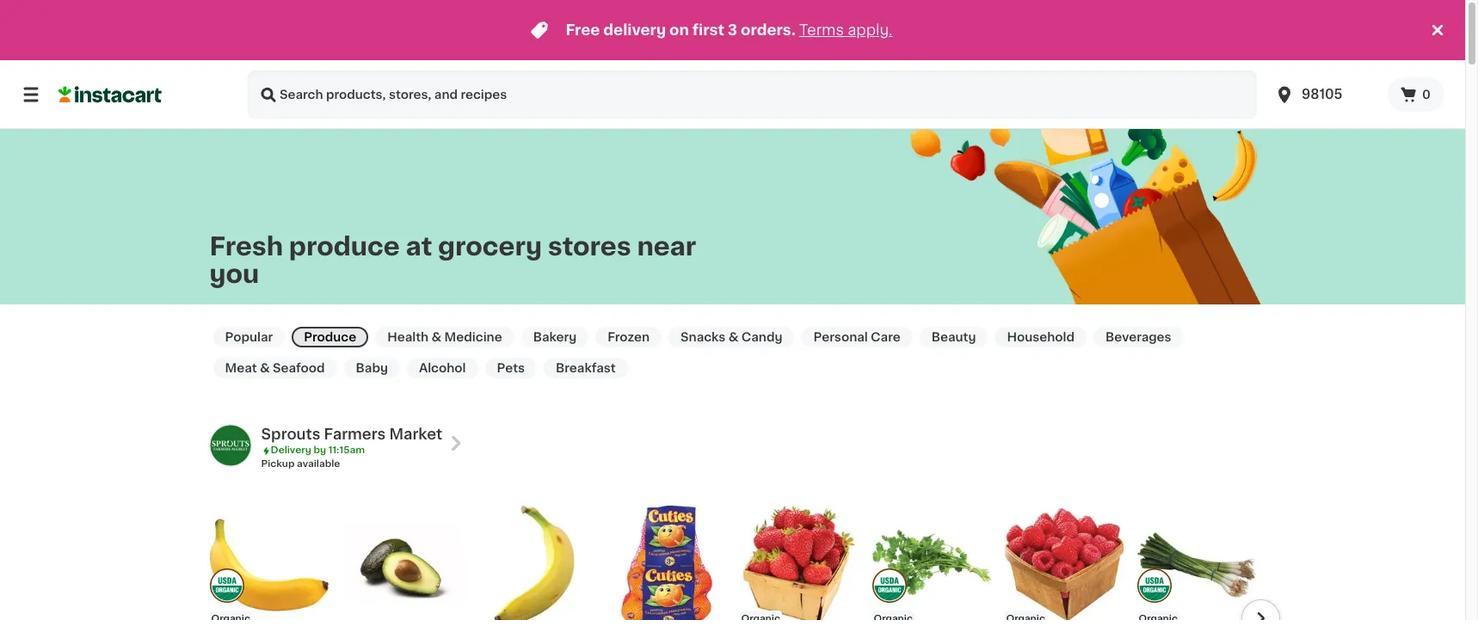Task type: vqa. For each thing, say whether or not it's contained in the screenshot.
food & pantry 'link'
no



Task type: locate. For each thing, give the bounding box(es) containing it.
& left candy
[[729, 331, 739, 343]]

snacks & candy link
[[669, 327, 795, 348]]

free delivery on first 3 orders. terms apply.
[[566, 23, 893, 37]]

seafood
[[273, 362, 325, 374]]

98105 button
[[1264, 71, 1388, 119]]

0 horizontal spatial &
[[260, 362, 270, 374]]

None search field
[[248, 71, 1257, 119]]

1 item badge image from the left
[[210, 569, 244, 603]]

terms
[[799, 23, 844, 37]]

pets link
[[485, 358, 537, 379]]

98105 button
[[1275, 71, 1378, 119]]

3
[[728, 23, 738, 37]]

household
[[1007, 331, 1075, 343]]

popular link
[[213, 327, 285, 348]]

by
[[314, 446, 326, 455]]

0 horizontal spatial item badge image
[[210, 569, 244, 603]]

snacks & candy
[[681, 331, 783, 343]]

& for meat
[[260, 362, 270, 374]]

delivery
[[271, 446, 311, 455]]

& for snacks
[[729, 331, 739, 343]]

pickup
[[261, 460, 295, 469]]

frozen
[[608, 331, 650, 343]]

fresh
[[210, 234, 283, 259]]

baby
[[356, 362, 388, 374]]

0 button
[[1388, 77, 1445, 112]]

pets
[[497, 362, 525, 374]]

& right meat
[[260, 362, 270, 374]]

beauty link
[[920, 327, 988, 348]]

1 horizontal spatial &
[[432, 331, 442, 343]]

frozen link
[[596, 327, 662, 348]]

bakery
[[533, 331, 577, 343]]

produce
[[289, 234, 400, 259]]

sprouts
[[261, 428, 320, 442]]

snacks
[[681, 331, 726, 343]]

item badge image
[[210, 569, 244, 603], [872, 569, 907, 603], [1137, 569, 1172, 603]]

medicine
[[445, 331, 502, 343]]

1 horizontal spatial item badge image
[[872, 569, 907, 603]]

beauty
[[932, 331, 976, 343]]

&
[[432, 331, 442, 343], [729, 331, 739, 343], [260, 362, 270, 374]]

health & medicine link
[[375, 327, 514, 348]]

3 item badge image from the left
[[1137, 569, 1172, 603]]

household link
[[995, 327, 1087, 348]]

0
[[1423, 89, 1431, 101]]

bakery link
[[521, 327, 589, 348]]

98105
[[1302, 88, 1343, 101]]

free
[[566, 23, 600, 37]]

& right health
[[432, 331, 442, 343]]

2 horizontal spatial item badge image
[[1137, 569, 1172, 603]]

2 horizontal spatial &
[[729, 331, 739, 343]]



Task type: describe. For each thing, give the bounding box(es) containing it.
breakfast
[[556, 362, 616, 374]]

delivery
[[604, 23, 666, 37]]

meat
[[225, 362, 257, 374]]

candy
[[742, 331, 783, 343]]

instacart logo image
[[59, 84, 162, 105]]

stores
[[548, 234, 631, 259]]

alcohol
[[419, 362, 466, 374]]

delivery by 11:15am
[[271, 446, 365, 455]]

terms apply. link
[[799, 23, 893, 37]]

fresh produce at grocery stores near you
[[210, 234, 697, 286]]

11:15am
[[328, 446, 365, 455]]

item carousel region
[[185, 499, 1280, 621]]

personal
[[814, 331, 868, 343]]

popular
[[225, 331, 273, 343]]

beverages
[[1106, 331, 1172, 343]]

farmers
[[324, 428, 386, 442]]

beverages link
[[1094, 327, 1184, 348]]

sprouts farmers market
[[261, 428, 442, 442]]

you
[[210, 261, 259, 286]]

near
[[637, 234, 697, 259]]

available
[[297, 460, 340, 469]]

sprouts farmers market image
[[210, 425, 251, 466]]

health
[[387, 331, 429, 343]]

meat & seafood
[[225, 362, 325, 374]]

produce
[[304, 331, 356, 343]]

care
[[871, 331, 901, 343]]

fresh produce at grocery stores near you main content
[[0, 118, 1466, 621]]

& for health
[[432, 331, 442, 343]]

2 item badge image from the left
[[872, 569, 907, 603]]

grocery
[[438, 234, 542, 259]]

limited time offer region
[[0, 0, 1428, 60]]

pickup available
[[261, 460, 340, 469]]

breakfast link
[[544, 358, 628, 379]]

health & medicine
[[387, 331, 502, 343]]

meat & seafood link
[[213, 358, 337, 379]]

produce link
[[292, 327, 368, 348]]

personal care
[[814, 331, 901, 343]]

Search field
[[248, 71, 1257, 119]]

market
[[389, 428, 442, 442]]

at
[[406, 234, 432, 259]]

baby link
[[344, 358, 400, 379]]

personal care link
[[802, 327, 913, 348]]

on
[[670, 23, 689, 37]]

first
[[693, 23, 725, 37]]

apply.
[[848, 23, 893, 37]]

orders.
[[741, 23, 796, 37]]

alcohol link
[[407, 358, 478, 379]]



